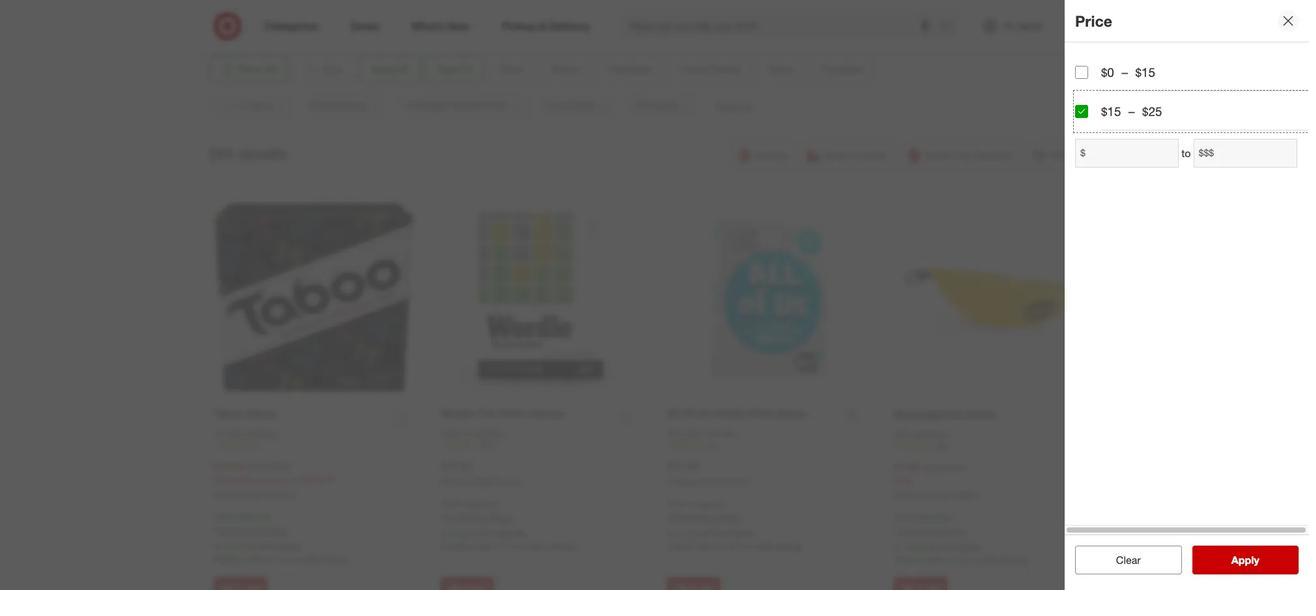Task type: describe. For each thing, give the bounding box(es) containing it.
search button
[[935, 12, 966, 43]]

today
[[257, 474, 280, 485]]

purchased inside $12.99 when purchased online
[[690, 477, 727, 487]]

free shipping * * exclusions apply. in stock at  northgate ready within 2 hours with pickup for 127
[[441, 498, 576, 552]]

apply. for 2
[[263, 525, 288, 536]]

241
[[209, 144, 234, 162]]

stock for 33
[[678, 528, 700, 539]]

ready for 503
[[895, 554, 921, 565]]

apply
[[1232, 554, 1260, 567]]

exclusions apply. link for 503
[[898, 526, 968, 537]]

none text field inside price dialog
[[1076, 139, 1180, 168]]

ends
[[234, 474, 254, 485]]

clear button
[[1076, 546, 1182, 574]]

exclusions for 503
[[898, 526, 941, 537]]

2–4 years
[[435, 26, 475, 37]]

0–24
[[295, 26, 316, 37]]

exclusions apply. link for 2
[[217, 525, 288, 536]]

hours for 127
[[503, 541, 526, 552]]

when inside $18.59 when purchased online
[[441, 477, 461, 487]]

hours for 2
[[277, 554, 300, 565]]

years for 11–13 years
[[858, 26, 880, 37]]

with for 503
[[983, 554, 1000, 565]]

14+
[[968, 26, 984, 37]]

search
[[935, 21, 966, 34]]

$15.69 reg $19.89 sale ends today at 1:00pm pt when purchased online
[[214, 459, 337, 500]]

purchased inside $15.69 reg $19.89 sale ends today at 1:00pm pt when purchased online
[[236, 490, 274, 500]]

241 results
[[209, 144, 287, 162]]

to
[[1182, 147, 1191, 160]]

within for 2
[[242, 554, 266, 565]]

What can we help you find? suggestions appear below search field
[[622, 12, 944, 40]]

purchased inside $18.59 when purchased online
[[463, 477, 500, 487]]

8–10 years
[[699, 26, 744, 37]]

503 link
[[895, 440, 1096, 452]]

free shipping * * exclusions apply. in stock at  northgate ready within 2 hours with pickup for 2
[[214, 511, 349, 565]]

price dialog
[[1065, 0, 1310, 590]]

online inside $15.69 reg $19.89 sale ends today at 1:00pm pt when purchased online
[[276, 490, 297, 500]]

online inside $7.99 reg $15.99 sale when purchased online
[[956, 491, 977, 500]]

stock for 503
[[904, 541, 927, 552]]

11–13 years
[[830, 26, 880, 37]]

within for 127
[[469, 541, 493, 552]]

exclusions apply. link for 33
[[671, 512, 741, 523]]

0–24 months link
[[255, 0, 388, 39]]

503
[[935, 441, 948, 451]]

0 horizontal spatial $15
[[1102, 104, 1122, 119]]

in for 127
[[441, 528, 448, 539]]

pt
[[326, 474, 337, 485]]

$7.99 reg $15.99 sale when purchased online
[[895, 460, 977, 500]]

ready for 33
[[668, 541, 694, 552]]

clear
[[1117, 554, 1141, 567]]

$0  –  $15 checkbox
[[1076, 66, 1089, 79]]

sale for $15.69
[[214, 474, 232, 485]]

2 link
[[214, 440, 415, 451]]

5–7 years
[[568, 26, 608, 37]]

apply. for 127
[[490, 512, 515, 523]]

$0  –  $15
[[1102, 65, 1156, 80]]

$15.99
[[938, 461, 966, 472]]

when inside $15.69 reg $19.89 sale ends today at 1:00pm pt when purchased online
[[214, 490, 234, 500]]

when inside $7.99 reg $15.99 sale when purchased online
[[895, 491, 915, 500]]

free for 127
[[441, 498, 459, 509]]

years for 2–4 years
[[453, 26, 475, 37]]

exclusions apply. link for 127
[[444, 512, 515, 523]]

at for 2
[[249, 541, 256, 552]]

pickup for 127
[[548, 541, 576, 552]]

shipping for 33
[[688, 498, 723, 509]]

northgate for 503
[[940, 541, 981, 552]]

stock for 127
[[451, 528, 473, 539]]

with for 2
[[302, 554, 319, 565]]

free for 503
[[895, 512, 913, 523]]

at inside $15.69 reg $19.89 sale ends today at 1:00pm pt when purchased online
[[282, 474, 290, 485]]

at for 503
[[929, 541, 937, 552]]

$0
[[1102, 65, 1115, 80]]

$15  –  $25
[[1102, 104, 1163, 119]]

33 link
[[668, 440, 868, 451]]

price
[[1076, 11, 1113, 30]]

8–10 years link
[[655, 0, 788, 39]]



Task type: vqa. For each thing, say whether or not it's contained in the screenshot.
Spring getaway "image"
no



Task type: locate. For each thing, give the bounding box(es) containing it.
shipping for 127
[[461, 498, 496, 509]]

free down $7.99 reg $15.99 sale when purchased online
[[895, 512, 913, 523]]

shipping
[[461, 498, 496, 509], [688, 498, 723, 509], [234, 511, 269, 522], [915, 512, 950, 523]]

at for 127
[[476, 528, 483, 539]]

exclusions apply. link down $7.99 reg $15.99 sale when purchased online
[[898, 526, 968, 537]]

1 horizontal spatial $15
[[1136, 65, 1156, 80]]

1 vertical spatial $15
[[1102, 104, 1122, 119]]

$15 right $0
[[1136, 65, 1156, 80]]

apply. down $15.69 reg $19.89 sale ends today at 1:00pm pt when purchased online
[[263, 525, 288, 536]]

with for 33
[[756, 541, 773, 552]]

1:00pm
[[293, 474, 324, 485]]

2 for 2
[[269, 554, 274, 565]]

apply. for 33
[[717, 512, 741, 523]]

4 years from the left
[[858, 26, 880, 37]]

11–13 years link
[[788, 0, 921, 39]]

reg inside $7.99 reg $15.99 sale when purchased online
[[923, 461, 936, 472]]

in for 503
[[895, 541, 902, 552]]

in for 2
[[214, 541, 221, 552]]

$15 right $15  –  $25 option
[[1102, 104, 1122, 119]]

127 link
[[441, 440, 642, 451]]

hours
[[503, 541, 526, 552], [730, 541, 753, 552], [277, 554, 300, 565], [957, 554, 980, 565]]

purchased down ends
[[236, 490, 274, 500]]

years
[[453, 26, 475, 37], [586, 26, 608, 37], [722, 26, 744, 37], [858, 26, 880, 37], [986, 26, 1008, 37]]

None text field
[[1076, 139, 1180, 168]]

$18.59 when purchased online
[[441, 459, 524, 487]]

northgate for 33
[[713, 528, 754, 539]]

11–13
[[830, 26, 855, 37]]

reg for $7.99
[[923, 461, 936, 472]]

free shipping * * exclusions apply. in stock at  northgate ready within 2 hours with pickup
[[441, 498, 576, 552], [668, 498, 803, 552], [214, 511, 349, 565], [895, 512, 1030, 565]]

exclusions for 33
[[671, 512, 714, 523]]

exclusions down ends
[[217, 525, 261, 536]]

exclusions down $12.99 when purchased online
[[671, 512, 714, 523]]

shipping for 2
[[234, 511, 269, 522]]

2 for 33
[[723, 541, 728, 552]]

none text field inside price dialog
[[1194, 139, 1298, 168]]

2–4
[[435, 26, 451, 37]]

purchased down $15.99
[[917, 491, 954, 500]]

years right 14+
[[986, 26, 1008, 37]]

free
[[441, 498, 459, 509], [668, 498, 686, 509], [214, 511, 232, 522], [895, 512, 913, 523]]

5–7 years link
[[522, 0, 655, 39]]

$25
[[1143, 104, 1163, 119]]

with
[[529, 541, 546, 552], [756, 541, 773, 552], [302, 554, 319, 565], [983, 554, 1000, 565]]

northgate
[[486, 528, 527, 539], [713, 528, 754, 539], [259, 541, 300, 552], [940, 541, 981, 552]]

shipping down $18.59 when purchased online
[[461, 498, 496, 509]]

with for 127
[[529, 541, 546, 552]]

free shipping * * exclusions apply. in stock at  northgate ready within 2 hours with pickup down $15.69 reg $19.89 sale ends today at 1:00pm pt when purchased online
[[214, 511, 349, 565]]

reg up ends
[[248, 461, 261, 472]]

apply. for 503
[[944, 526, 968, 537]]

sale down $7.99
[[895, 475, 912, 486]]

$15
[[1136, 65, 1156, 80], [1102, 104, 1122, 119]]

reg inside $15.69 reg $19.89 sale ends today at 1:00pm pt when purchased online
[[248, 461, 261, 472]]

apply.
[[490, 512, 515, 523], [717, 512, 741, 523], [263, 525, 288, 536], [944, 526, 968, 537]]

purchased inside $7.99 reg $15.99 sale when purchased online
[[917, 491, 954, 500]]

33
[[708, 440, 717, 450]]

0 vertical spatial $15
[[1136, 65, 1156, 80]]

at
[[282, 474, 290, 485], [476, 528, 483, 539], [702, 528, 710, 539], [249, 541, 256, 552], [929, 541, 937, 552]]

online down 33 link
[[730, 477, 750, 487]]

years for 5–7 years
[[586, 26, 608, 37]]

when down $7.99
[[895, 491, 915, 500]]

when down $18.59
[[441, 477, 461, 487]]

northgate for 127
[[486, 528, 527, 539]]

online
[[503, 477, 524, 487], [730, 477, 750, 487], [276, 490, 297, 500], [956, 491, 977, 500]]

months
[[318, 26, 349, 37]]

1 horizontal spatial sale
[[895, 475, 912, 486]]

when down '$12.99'
[[668, 477, 688, 487]]

within for 33
[[696, 541, 720, 552]]

years right 8–10
[[722, 26, 744, 37]]

exclusions
[[444, 512, 488, 523], [671, 512, 714, 523], [217, 525, 261, 536], [898, 526, 941, 537]]

online down $15.99
[[956, 491, 977, 500]]

pickup for 503
[[1002, 554, 1030, 565]]

free down '$12.99'
[[668, 498, 686, 509]]

within
[[469, 541, 493, 552], [696, 541, 720, 552], [242, 554, 266, 565], [923, 554, 947, 565]]

1 years from the left
[[453, 26, 475, 37]]

5 years from the left
[[986, 26, 1008, 37]]

stock for 2
[[224, 541, 246, 552]]

reg for $15.69
[[248, 461, 261, 472]]

years right 5–7
[[586, 26, 608, 37]]

free shipping * * exclusions apply. in stock at  northgate ready within 2 hours with pickup down $18.59 when purchased online
[[441, 498, 576, 552]]

exclusions apply. link down $18.59 when purchased online
[[444, 512, 515, 523]]

within for 503
[[923, 554, 947, 565]]

reg
[[248, 461, 261, 472], [923, 461, 936, 472]]

sale inside $15.69 reg $19.89 sale ends today at 1:00pm pt when purchased online
[[214, 474, 232, 485]]

shipping for 503
[[915, 512, 950, 523]]

purchased down $18.59
[[463, 477, 500, 487]]

hours for 33
[[730, 541, 753, 552]]

apply. down $7.99 reg $15.99 sale when purchased online
[[944, 526, 968, 537]]

exclusions for 127
[[444, 512, 488, 523]]

shipping down ends
[[234, 511, 269, 522]]

2
[[254, 440, 259, 450], [496, 541, 501, 552], [723, 541, 728, 552], [269, 554, 274, 565], [950, 554, 955, 565]]

ready
[[441, 541, 467, 552], [668, 541, 694, 552], [214, 554, 240, 565], [895, 554, 921, 565]]

2 for 503
[[950, 554, 955, 565]]

$15  –  $25 checkbox
[[1076, 105, 1089, 118]]

3 years from the left
[[722, 26, 744, 37]]

ready for 127
[[441, 541, 467, 552]]

2 years from the left
[[586, 26, 608, 37]]

when inside $12.99 when purchased online
[[668, 477, 688, 487]]

in for 33
[[668, 528, 675, 539]]

when
[[441, 477, 461, 487], [668, 477, 688, 487], [214, 490, 234, 500], [895, 491, 915, 500]]

shipping down $12.99 when purchased online
[[688, 498, 723, 509]]

free shipping * * exclusions apply. in stock at  northgate ready within 2 hours with pickup for 503
[[895, 512, 1030, 565]]

sale
[[214, 474, 232, 485], [895, 475, 912, 486]]

exclusions apply. link
[[444, 512, 515, 523], [671, 512, 741, 523], [217, 525, 288, 536], [898, 526, 968, 537]]

at for 33
[[702, 528, 710, 539]]

in
[[441, 528, 448, 539], [668, 528, 675, 539], [214, 541, 221, 552], [895, 541, 902, 552]]

years for 14+ years
[[986, 26, 1008, 37]]

online inside $12.99 when purchased online
[[730, 477, 750, 487]]

14+ years link
[[921, 0, 1055, 39]]

pickup for 33
[[775, 541, 803, 552]]

$19.89
[[264, 461, 291, 472]]

$12.99 when purchased online
[[668, 459, 750, 487]]

when down $15.69
[[214, 490, 234, 500]]

$12.99
[[668, 459, 699, 472]]

apply. down $12.99 when purchased online
[[717, 512, 741, 523]]

$15.69
[[214, 459, 245, 472]]

free for 2
[[214, 511, 232, 522]]

0 horizontal spatial reg
[[248, 461, 261, 472]]

exclusions for 2
[[217, 525, 261, 536]]

free down $18.59
[[441, 498, 459, 509]]

exclusions down $7.99 reg $15.99 sale when purchased online
[[898, 526, 941, 537]]

hours for 503
[[957, 554, 980, 565]]

reg right $7.99
[[923, 461, 936, 472]]

None text field
[[1194, 139, 1298, 168]]

2–4 years link
[[388, 0, 522, 39]]

pickup
[[548, 541, 576, 552], [775, 541, 803, 552], [321, 554, 349, 565], [1002, 554, 1030, 565]]

1 horizontal spatial reg
[[923, 461, 936, 472]]

exclusions apply. link down $12.99 when purchased online
[[671, 512, 741, 523]]

exclusions apply. link down ends
[[217, 525, 288, 536]]

apply. down $18.59 when purchased online
[[490, 512, 515, 523]]

free for 33
[[668, 498, 686, 509]]

online inside $18.59 when purchased online
[[503, 477, 524, 487]]

years right 2–4 at the left top
[[453, 26, 475, 37]]

sale down $15.69
[[214, 474, 232, 485]]

free shipping * * exclusions apply. in stock at  northgate ready within 2 hours with pickup down $7.99 reg $15.99 sale when purchased online
[[895, 512, 1030, 565]]

$7.99
[[895, 460, 920, 473]]

0 horizontal spatial sale
[[214, 474, 232, 485]]

0–24 months
[[295, 26, 349, 37]]

shipping down $7.99 reg $15.99 sale when purchased online
[[915, 512, 950, 523]]

years right the 11–13
[[858, 26, 880, 37]]

sale for $7.99
[[895, 475, 912, 486]]

online down the 127 "link"
[[503, 477, 524, 487]]

free shipping * * exclusions apply. in stock at  northgate ready within 2 hours with pickup down $12.99 when purchased online
[[668, 498, 803, 552]]

free shipping * * exclusions apply. in stock at  northgate ready within 2 hours with pickup for 33
[[668, 498, 803, 552]]

8–10
[[699, 26, 720, 37]]

pickup for 2
[[321, 554, 349, 565]]

5–7
[[568, 26, 584, 37]]

northgate for 2
[[259, 541, 300, 552]]

apply button
[[1193, 546, 1299, 574]]

sale inside $7.99 reg $15.99 sale when purchased online
[[895, 475, 912, 486]]

online down today
[[276, 490, 297, 500]]

$18.59
[[441, 459, 472, 472]]

127
[[481, 440, 494, 450]]

free down $15.69
[[214, 511, 232, 522]]

results
[[238, 144, 287, 162]]

years for 8–10 years
[[722, 26, 744, 37]]

exclusions down $18.59 when purchased online
[[444, 512, 488, 523]]

*
[[496, 498, 499, 509], [723, 498, 726, 509], [269, 511, 273, 522], [441, 512, 444, 523], [668, 512, 671, 523], [950, 512, 953, 523], [214, 525, 217, 536], [895, 526, 898, 537]]

ready for 2
[[214, 554, 240, 565]]

14+ years
[[968, 26, 1008, 37]]

purchased down '$12.99'
[[690, 477, 727, 487]]

stock
[[451, 528, 473, 539], [678, 528, 700, 539], [224, 541, 246, 552], [904, 541, 927, 552]]

purchased
[[463, 477, 500, 487], [690, 477, 727, 487], [236, 490, 274, 500], [917, 491, 954, 500]]

2 for 127
[[496, 541, 501, 552]]



